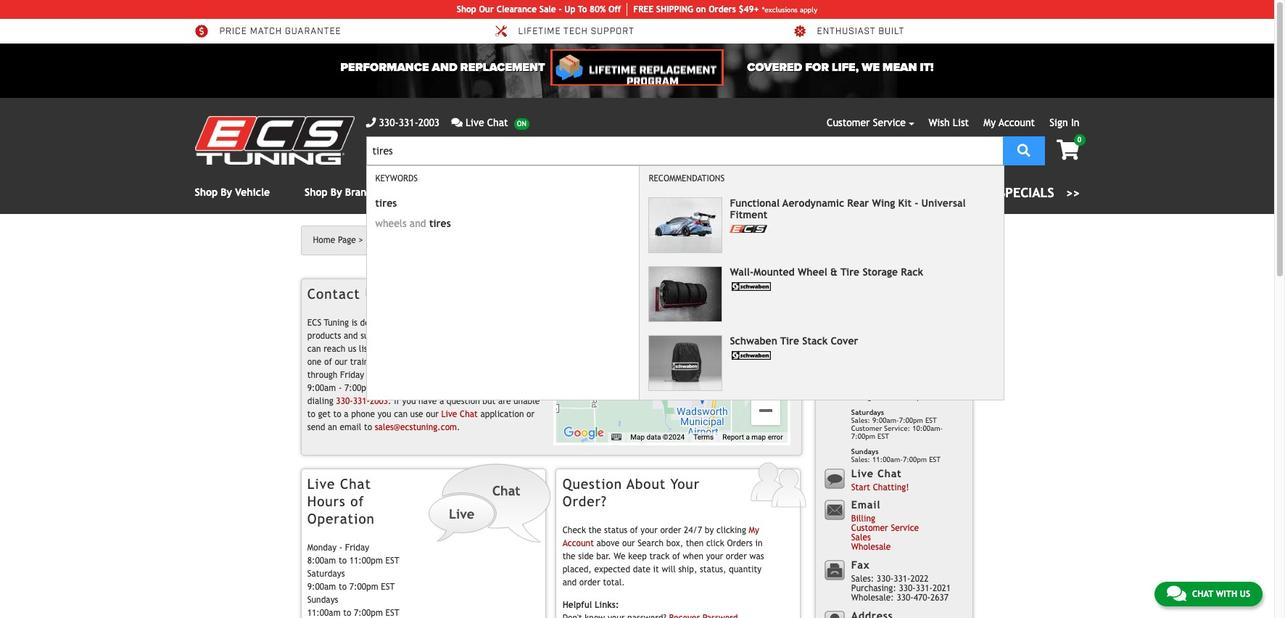 Task type: locate. For each thing, give the bounding box(es) containing it.
order up quantity
[[726, 551, 747, 562]]

clicking
[[717, 525, 747, 535]]

tires link
[[367, 193, 640, 213]]

1 vertical spatial if
[[394, 396, 400, 406]]

est, down between
[[376, 383, 392, 393]]

shop for shop by brand
[[305, 187, 328, 198]]

0 vertical spatial the
[[393, 344, 406, 354]]

your up search
[[641, 525, 658, 535]]

order down "placed,"
[[580, 578, 601, 588]]

contact us
[[366, 235, 410, 245], [308, 286, 381, 302]]

1 vertical spatial us
[[365, 286, 381, 302]]

2003 up the hours of operation (mon - fri)
[[886, 328, 904, 338]]

0 vertical spatial &
[[986, 185, 995, 200]]

life,
[[832, 60, 859, 75]]

friday down trained
[[340, 370, 364, 380]]

0 vertical spatial 330-331-2003 link
[[366, 115, 440, 131]]

we inside above our search box, then click orders in the side bar. we keep track of when your order was placed, expected date it will ship, status, quantity and order total.
[[614, 551, 626, 562]]

0 vertical spatial my
[[984, 117, 997, 128]]

0 vertical spatial 330-331-2003
[[379, 117, 440, 128]]

2 horizontal spatial our
[[623, 538, 636, 549]]

we
[[396, 331, 408, 341], [614, 551, 626, 562]]

live
[[466, 117, 484, 128], [442, 409, 457, 419], [852, 468, 874, 480], [308, 476, 335, 492]]

get
[[318, 409, 331, 419]]

billing link
[[852, 514, 876, 524]]

billing:
[[852, 394, 875, 401]]

our inside . if you have a question but are unable to get to a phone you can use our
[[426, 409, 439, 419]]

by up unable
[[529, 383, 538, 393]]

sundays inside saturdays sales: 9:00am-7:00pm est customer service: 10:00am- 7:00pm est sundays sales: 11:00am-7:00pm est
[[852, 448, 879, 456]]

ecs
[[308, 318, 322, 328]]

2 vertical spatial order
[[580, 578, 601, 588]]

sales down billing
[[852, 533, 871, 543]]

1 vertical spatial contact
[[308, 286, 361, 302]]

have up sidebar.
[[410, 331, 429, 341]]

0 horizontal spatial account
[[563, 538, 594, 549]]

2 by from the left
[[331, 187, 342, 198]]

tires right wheels
[[430, 218, 451, 229]]

friday inside ecs tuning is dedicated to providing quality service, products and support. we have a number of ways that you can reach us listed in the sidebar. if you prefer to talk to one of our trained sales staff you can reach them monday through friday between 8:00am - 11:00pm est, saturdays 9:00am - 7:00pm est, or sundays 11:00am - 7:00pm est by dialing
[[340, 370, 364, 380]]

we inside ecs tuning is dedicated to providing quality service, products and support. we have a number of ways that you can reach us listed in the sidebar. if you prefer to talk to one of our trained sales staff you can reach them monday through friday between 8:00am - 11:00pm est, saturdays 9:00am - 7:00pm est, or sundays 11:00am - 7:00pm est by dialing
[[396, 331, 408, 341]]

by up click
[[705, 525, 714, 535]]

contact us up tuning
[[308, 286, 381, 302]]

0 horizontal spatial ecs tuning image
[[195, 116, 355, 165]]

ecs tuning image
[[195, 116, 355, 165], [636, 329, 709, 365]]

1 horizontal spatial my
[[984, 117, 997, 128]]

2 horizontal spatial 2003
[[886, 328, 904, 338]]

chat inside the live chat start chatting!
[[878, 468, 902, 480]]

3 sales: from the top
[[852, 574, 875, 584]]

sales inside the email billing customer service sales wholesale
[[852, 533, 871, 543]]

sales inside sales & specials "link"
[[946, 185, 982, 200]]

sales@ecstuning.com link
[[375, 422, 457, 432]]

you
[[522, 331, 536, 341], [450, 344, 464, 354], [423, 357, 437, 367], [402, 396, 416, 406], [378, 409, 392, 419]]

our right use
[[426, 409, 439, 419]]

330-331-2003 right "phone" image
[[379, 117, 440, 128]]

account down check
[[563, 538, 594, 549]]

1 horizontal spatial my account link
[[984, 117, 1036, 128]]

2 horizontal spatial sundays
[[852, 448, 879, 456]]

2 9:00am from the top
[[308, 582, 336, 592]]

330- up phone on the bottom left of the page
[[336, 396, 353, 406]]

by
[[221, 187, 232, 198], [331, 187, 342, 198]]

account inside my account
[[563, 538, 594, 549]]

0 vertical spatial contact
[[366, 235, 397, 245]]

chat left with
[[1193, 589, 1214, 599]]

saturdays sales: 9:00am-7:00pm est customer service: 10:00am- 7:00pm est sundays sales: 11:00am-7:00pm est
[[852, 409, 944, 464]]

1 vertical spatial operation
[[308, 511, 375, 527]]

330-331-2003
[[379, 117, 440, 128], [852, 328, 904, 338], [336, 396, 388, 406]]

sales: inside the fax sales: 330-331-2022 purchasing: 330-331-2021 wholesale: 330-470-2637
[[852, 574, 875, 584]]

customer
[[827, 117, 871, 128], [852, 425, 883, 433], [852, 523, 889, 533]]

0 horizontal spatial or
[[395, 383, 403, 393]]

sales
[[381, 357, 400, 367]]

1 horizontal spatial in
[[756, 538, 763, 549]]

1 vertical spatial 2003
[[886, 328, 904, 338]]

and up us
[[344, 331, 358, 341]]

reach down 'products'
[[324, 344, 346, 354]]

0 horizontal spatial my
[[749, 525, 760, 535]]

1 horizontal spatial our
[[426, 409, 439, 419]]

chat down the email
[[340, 476, 372, 492]]

monday inside ecs tuning is dedicated to providing quality service, products and support. we have a number of ways that you can reach us listed in the sidebar. if you prefer to talk to one of our trained sales staff you can reach them monday through friday between 8:00am - 11:00pm est, saturdays 9:00am - 7:00pm est, or sundays 11:00am - 7:00pm est by dialing
[[503, 357, 533, 367]]

shop for shop by vehicle
[[195, 187, 218, 198]]

of inside live chat hours of operation
[[351, 493, 365, 509]]

by for vehicle
[[221, 187, 232, 198]]

saturdays inside ecs tuning is dedicated to providing quality service, products and support. we have a number of ways that you can reach us listed in the sidebar. if you prefer to talk to one of our trained sales staff you can reach them monday through friday between 8:00am - 11:00pm est, saturdays 9:00am - 7:00pm est, or sundays 11:00am - 7:00pm est by dialing
[[495, 370, 533, 380]]

and right wheels
[[410, 218, 426, 229]]

1 vertical spatial 11:00am
[[308, 608, 341, 618]]

1 horizontal spatial 2003
[[419, 117, 440, 128]]

2 horizontal spatial shop
[[457, 4, 477, 15]]

service:
[[885, 425, 911, 433]]

account up search icon
[[999, 117, 1036, 128]]

saturdays inside saturdays sales: 9:00am-7:00pm est customer service: 10:00am- 7:00pm est sundays sales: 11:00am-7:00pm est
[[852, 409, 885, 417]]

1 vertical spatial 11:00pm
[[350, 556, 383, 566]]

report
[[723, 433, 745, 441]]

shop left vehicle
[[195, 187, 218, 198]]

us down wheels and tires
[[400, 235, 410, 245]]

1 horizontal spatial monday
[[503, 357, 533, 367]]

my account link up track
[[563, 525, 760, 549]]

fri)
[[942, 346, 954, 354]]

sundays inside ecs tuning is dedicated to providing quality service, products and support. we have a number of ways that you can reach us listed in the sidebar. if you prefer to talk to one of our trained sales staff you can reach them monday through friday between 8:00am - 11:00pm est, saturdays 9:00am - 7:00pm est, or sundays 11:00am - 7:00pm est by dialing
[[405, 383, 436, 393]]

can down number
[[440, 357, 453, 367]]

live chat
[[466, 117, 508, 128], [442, 409, 478, 419]]

0 vertical spatial our
[[335, 357, 348, 367]]

1 vertical spatial by
[[705, 525, 714, 535]]

1 schwaben image from the top
[[730, 282, 774, 291]]

330-331-2003 link
[[366, 115, 440, 131], [852, 328, 904, 338], [336, 396, 388, 406]]

330-331-2003 link left comments icon
[[366, 115, 440, 131]]

fax sales: 330-331-2022 purchasing: 330-331-2021 wholesale: 330-470-2637
[[852, 559, 952, 603]]

or down unable
[[527, 409, 535, 419]]

live inside live chat hours of operation
[[308, 476, 335, 492]]

in
[[383, 344, 391, 354], [756, 538, 763, 549]]

off
[[609, 4, 621, 15]]

and
[[410, 218, 426, 229], [344, 331, 358, 341], [563, 578, 577, 588]]

1 horizontal spatial tire
[[841, 266, 860, 278]]

by left brand
[[331, 187, 342, 198]]

email billing customer service sales wholesale
[[852, 499, 920, 553]]

we right support.
[[396, 331, 408, 341]]

our inside ecs tuning is dedicated to providing quality service, products and support. we have a number of ways that you can reach us listed in the sidebar. if you prefer to talk to one of our trained sales staff you can reach them monday through friday between 8:00am - 11:00pm est, saturdays 9:00am - 7:00pm est, or sundays 11:00am - 7:00pm est by dialing
[[335, 357, 348, 367]]

contact down wheels
[[366, 235, 397, 245]]

or down between
[[395, 383, 403, 393]]

1 horizontal spatial can
[[394, 409, 408, 419]]

my for my account link to the right
[[984, 117, 997, 128]]

customer service
[[827, 117, 906, 128]]

0 horizontal spatial 11:00am
[[308, 608, 341, 618]]

2 schwaben image from the top
[[730, 351, 774, 360]]

1 horizontal spatial hours
[[852, 346, 871, 354]]

if down number
[[442, 344, 448, 354]]

0 horizontal spatial we
[[396, 331, 408, 341]]

1 vertical spatial the
[[589, 525, 602, 535]]

quantity
[[729, 565, 762, 575]]

2003 up phone on the bottom left of the page
[[370, 396, 388, 406]]

if inside ecs tuning is dedicated to providing quality service, products and support. we have a number of ways that you can reach us listed in the sidebar. if you prefer to talk to one of our trained sales staff you can reach them monday through friday between 8:00am - 11:00pm est, saturdays 9:00am - 7:00pm est, or sundays 11:00am - 7:00pm est by dialing
[[442, 344, 448, 354]]

in up was
[[756, 538, 763, 549]]

our up through
[[335, 357, 348, 367]]

11:00pm inside ecs tuning is dedicated to providing quality service, products and support. we have a number of ways that you can reach us listed in the sidebar. if you prefer to talk to one of our trained sales staff you can reach them monday through friday between 8:00am - 11:00pm est, saturdays 9:00am - 7:00pm est, or sundays 11:00am - 7:00pm est by dialing
[[441, 370, 474, 380]]

1 sales: from the top
[[852, 417, 871, 425]]

wish list
[[929, 117, 970, 128]]

0 vertical spatial account
[[999, 117, 1036, 128]]

covered for life, we mean it!
[[748, 60, 934, 75]]

. down question
[[457, 422, 460, 432]]

reach down prefer
[[456, 357, 478, 367]]

ecs image
[[730, 225, 768, 233]]

1 vertical spatial our
[[426, 409, 439, 419]]

have inside ecs tuning is dedicated to providing quality service, products and support. we have a number of ways that you can reach us listed in the sidebar. if you prefer to talk to one of our trained sales staff you can reach them monday through friday between 8:00am - 11:00pm est, saturdays 9:00am - 7:00pm est, or sundays 11:00am - 7:00pm est by dialing
[[410, 331, 429, 341]]

google image
[[561, 424, 608, 442]]

8:00am
[[404, 370, 432, 380], [308, 556, 336, 566]]

and down "placed,"
[[563, 578, 577, 588]]

0 vertical spatial in
[[383, 344, 391, 354]]

0 vertical spatial 8:00am
[[404, 370, 432, 380]]

2003 left comments icon
[[419, 117, 440, 128]]

service left wish
[[874, 117, 906, 128]]

covered
[[748, 60, 803, 75]]

1 vertical spatial my account
[[563, 525, 760, 549]]

match
[[250, 26, 282, 37]]

0 vertical spatial 11:00am
[[439, 383, 472, 393]]

tires up wheels
[[376, 197, 397, 209]]

330-331-2003 up the hours of operation (mon - fri)
[[852, 328, 904, 338]]

live down question
[[442, 409, 457, 419]]

0 horizontal spatial 11:00pm
[[350, 556, 383, 566]]

the up sales
[[393, 344, 406, 354]]

0 vertical spatial or
[[395, 383, 403, 393]]

our up keep
[[623, 538, 636, 549]]

0 vertical spatial live chat link
[[452, 115, 530, 131]]

links:
[[595, 601, 619, 611]]

11:00pm up question
[[441, 370, 474, 380]]

order up box,
[[661, 525, 682, 535]]

2 horizontal spatial saturdays
[[852, 409, 885, 417]]

hours inside live chat hours of operation
[[308, 493, 346, 509]]

wall-mounted wheel & tire storage rack
[[730, 266, 924, 278]]

the up above at the left bottom of the page
[[589, 525, 602, 535]]

1 vertical spatial schwaben image
[[730, 351, 774, 360]]

application
[[481, 409, 524, 419]]

if down between
[[394, 396, 400, 406]]

we for keep
[[614, 551, 626, 562]]

1 horizontal spatial reach
[[456, 357, 478, 367]]

a inside ecs tuning is dedicated to providing quality service, products and support. we have a number of ways that you can reach us listed in the sidebar. if you prefer to talk to one of our trained sales staff you can reach them monday through friday between 8:00am - 11:00pm est, saturdays 9:00am - 7:00pm est, or sundays 11:00am - 7:00pm est by dialing
[[431, 331, 436, 341]]

by for brand
[[331, 187, 342, 198]]

rear
[[848, 197, 870, 209]]

reach
[[324, 344, 346, 354], [456, 357, 478, 367]]

operation up monday - friday 8:00am to 11:00pm est saturdays 9:00am to 7:00pm est sundays 11:00am to 7:00pm est
[[308, 511, 375, 527]]

0 horizontal spatial your
[[641, 525, 658, 535]]

9:00am inside monday - friday 8:00am to 11:00pm est saturdays 9:00am to 7:00pm est sundays 11:00am to 7:00pm est
[[308, 582, 336, 592]]

monday down live chat hours of operation
[[308, 543, 337, 553]]

can left use
[[394, 409, 408, 419]]

80%
[[590, 4, 606, 15]]

1 horizontal spatial by
[[705, 525, 714, 535]]

above our search box, then click orders in the side bar. we keep track of when your order was placed, expected date it will ship, status, quantity and order total.
[[563, 538, 765, 588]]

lifetime replacement program banner image
[[551, 49, 724, 86]]

sundays
[[405, 383, 436, 393], [852, 448, 879, 456], [308, 595, 339, 605]]

friday down live chat hours of operation
[[345, 543, 369, 553]]

1 horizontal spatial the
[[563, 551, 576, 562]]

have inside . if you have a question but are unable to get to a phone you can use our
[[419, 396, 437, 406]]

0 horizontal spatial by
[[221, 187, 232, 198]]

email
[[340, 422, 362, 432]]

11:00am
[[439, 383, 472, 393], [308, 608, 341, 618]]

1 vertical spatial and
[[344, 331, 358, 341]]

1 vertical spatial 9:00am
[[308, 582, 336, 592]]

guarantee
[[285, 26, 342, 37]]

0 vertical spatial can
[[308, 344, 321, 354]]

330-331-2003 for the middle the 330-331-2003 link
[[852, 328, 904, 338]]

my
[[984, 117, 997, 128], [749, 525, 760, 535]]

mounted
[[754, 266, 795, 278]]

above
[[597, 538, 620, 549]]

11:00pm
[[441, 370, 474, 380], [350, 556, 383, 566]]

2 vertical spatial 330-331-2003 link
[[336, 396, 388, 406]]

live chat right comments icon
[[466, 117, 508, 128]]

cover
[[831, 335, 859, 347]]

live up start
[[852, 468, 874, 480]]

you up use
[[402, 396, 416, 406]]

if inside . if you have a question but are unable to get to a phone you can use our
[[394, 396, 400, 406]]

start
[[852, 482, 871, 493]]

tire left storage
[[841, 266, 860, 278]]

0 vertical spatial 9:00am
[[308, 383, 336, 393]]

and inside ecs tuning is dedicated to providing quality service, products and support. we have a number of ways that you can reach us listed in the sidebar. if you prefer to talk to one of our trained sales staff you can reach them monday through friday between 8:00am - 11:00pm est, saturdays 9:00am - 7:00pm est, or sundays 11:00am - 7:00pm est by dialing
[[344, 331, 358, 341]]

by left vehicle
[[221, 187, 232, 198]]

9:00am
[[308, 383, 336, 393], [308, 582, 336, 592]]

sales: left 11:00am- at right
[[852, 456, 871, 464]]

monday down talk
[[503, 357, 533, 367]]

2003 for the 330-331-2003 link to the bottom
[[370, 396, 388, 406]]

0 vertical spatial by
[[529, 383, 538, 393]]

report a map error
[[723, 433, 784, 441]]

you right phone on the bottom left of the page
[[378, 409, 392, 419]]

orders right the on
[[709, 4, 737, 15]]

contact up tuning
[[308, 286, 361, 302]]

1 by from the left
[[221, 187, 232, 198]]

wholesale link
[[852, 542, 891, 553]]

live chat link down replacement
[[452, 115, 530, 131]]

live chat link down question
[[442, 409, 478, 419]]

2003
[[419, 117, 440, 128], [886, 328, 904, 338], [370, 396, 388, 406]]

contact us down wheels
[[366, 235, 410, 245]]

operation
[[883, 346, 916, 354], [308, 511, 375, 527]]

and inside above our search box, then click orders in the side bar. we keep track of when your order was placed, expected date it will ship, status, quantity and order total.
[[563, 578, 577, 588]]

est, down them
[[477, 370, 493, 380]]

1 vertical spatial ecs tuning image
[[636, 329, 709, 365]]

in up sales
[[383, 344, 391, 354]]

1 vertical spatial 330-331-2003
[[852, 328, 904, 338]]

orders inside above our search box, then click orders in the side bar. we keep track of when your order was placed, expected date it will ship, status, quantity and order total.
[[727, 538, 753, 549]]

330-331-2003 up phone on the bottom left of the page
[[336, 396, 388, 406]]

Search text field
[[366, 136, 1003, 165]]

est inside ecs tuning is dedicated to providing quality service, products and support. we have a number of ways that you can reach us listed in the sidebar. if you prefer to talk to one of our trained sales staff you can reach them monday through friday between 8:00am - 11:00pm est, saturdays 9:00am - 7:00pm est, or sundays 11:00am - 7:00pm est by dialing
[[512, 383, 526, 393]]

sales: down "fax"
[[852, 574, 875, 584]]

my inside my account
[[749, 525, 760, 535]]

0 horizontal spatial in
[[383, 344, 391, 354]]

schwaben image for schwaben
[[730, 351, 774, 360]]

us right with
[[1241, 589, 1251, 599]]

my account image
[[751, 463, 808, 509]]

schwaben tire stack cover
[[730, 335, 859, 347]]

0 vertical spatial orders
[[709, 4, 737, 15]]

comments image
[[1168, 585, 1187, 602]]

shop by vehicle
[[195, 187, 270, 198]]

or inside application or send an email to
[[527, 409, 535, 419]]

& right wheel
[[831, 266, 838, 278]]

can up one
[[308, 344, 321, 354]]

you down number
[[450, 344, 464, 354]]

sales
[[946, 185, 982, 200], [852, 533, 871, 543]]

0 vertical spatial if
[[442, 344, 448, 354]]

0 horizontal spatial by
[[529, 383, 538, 393]]

shop our clearance sale - up to 80% off
[[457, 4, 621, 15]]

bar.
[[597, 551, 612, 562]]

1 horizontal spatial your
[[707, 551, 724, 562]]

customer inside saturdays sales: 9:00am-7:00pm est customer service: 10:00am- 7:00pm est sundays sales: 11:00am-7:00pm est
[[852, 425, 883, 433]]

0 vertical spatial us
[[400, 235, 410, 245]]

0 vertical spatial monday
[[503, 357, 533, 367]]

11:00am inside monday - friday 8:00am to 11:00pm est saturdays 9:00am to 7:00pm est sundays 11:00am to 7:00pm est
[[308, 608, 341, 618]]

live chat down question
[[442, 409, 478, 419]]

have up use
[[419, 396, 437, 406]]

1 vertical spatial friday
[[345, 543, 369, 553]]

customer inside popup button
[[827, 117, 871, 128]]

11:00pm down live chat hours of operation
[[350, 556, 383, 566]]

we for have
[[396, 331, 408, 341]]

my right list
[[984, 117, 997, 128]]

0 horizontal spatial my account link
[[563, 525, 760, 549]]

0 horizontal spatial 2003
[[370, 396, 388, 406]]

sign in link
[[1050, 117, 1080, 128]]

orders down clicking
[[727, 538, 753, 549]]

(mon
[[918, 346, 935, 354]]

1 vertical spatial live chat link
[[442, 409, 478, 419]]

0 vertical spatial sales:
[[852, 417, 871, 425]]

shopping cart image
[[1057, 140, 1080, 160]]

unable
[[514, 396, 540, 406]]

free
[[634, 4, 654, 15]]

mean
[[883, 60, 918, 75]]

1 horizontal spatial by
[[331, 187, 342, 198]]

1 vertical spatial sales:
[[852, 456, 871, 464]]

8:00am inside monday - friday 8:00am to 11:00pm est saturdays 9:00am to 7:00pm est sundays 11:00am to 7:00pm est
[[308, 556, 336, 566]]

my account link up search icon
[[984, 117, 1036, 128]]

& left specials
[[986, 185, 995, 200]]

2 vertical spatial saturdays
[[308, 569, 345, 579]]

the up "placed,"
[[563, 551, 576, 562]]

in inside ecs tuning is dedicated to providing quality service, products and support. we have a number of ways that you can reach us listed in the sidebar. if you prefer to talk to one of our trained sales staff you can reach them monday through friday between 8:00am - 11:00pm est, saturdays 9:00am - 7:00pm est, or sundays 11:00am - 7:00pm est by dialing
[[383, 344, 391, 354]]

hours of operation (mon - fri)
[[852, 346, 954, 354]]

0 horizontal spatial hours
[[308, 493, 346, 509]]

order
[[661, 525, 682, 535], [726, 551, 747, 562], [580, 578, 601, 588]]

price match guarantee
[[220, 26, 342, 37]]

clearance
[[497, 4, 537, 15]]

aerodynamic
[[783, 197, 845, 209]]

2 vertical spatial the
[[563, 551, 576, 562]]

a
[[431, 331, 436, 341], [440, 396, 444, 406], [344, 409, 349, 419], [746, 433, 750, 441]]

0 vertical spatial .
[[388, 396, 392, 406]]

1 horizontal spatial us
[[400, 235, 410, 245]]

1 horizontal spatial 11:00pm
[[441, 370, 474, 380]]

2 horizontal spatial order
[[726, 551, 747, 562]]

schwaben image
[[730, 282, 774, 291], [730, 351, 774, 360]]

330-331-2003 link up the hours of operation (mon - fri)
[[852, 328, 904, 338]]

1 vertical spatial account
[[563, 538, 594, 549]]

by inside ecs tuning is dedicated to providing quality service, products and support. we have a number of ways that you can reach us listed in the sidebar. if you prefer to talk to one of our trained sales staff you can reach them monday through friday between 8:00am - 11:00pm est, saturdays 9:00am - 7:00pm est, or sundays 11:00am - 7:00pm est by dialing
[[529, 383, 538, 393]]

number
[[439, 331, 468, 341]]

status,
[[700, 565, 727, 575]]

or
[[395, 383, 403, 393], [527, 409, 535, 419]]

service up wholesale link at the bottom
[[891, 523, 920, 533]]

shop left brand
[[305, 187, 328, 198]]

8:00am-
[[877, 394, 903, 401]]

1 vertical spatial hours
[[308, 493, 346, 509]]

1 vertical spatial tires
[[430, 218, 451, 229]]

0 vertical spatial your
[[641, 525, 658, 535]]

schwaben image inside wall-mounted wheel & tire storage rack link
[[730, 282, 774, 291]]

schwaben image down schwaben
[[730, 351, 774, 360]]

my for bottommost my account link
[[749, 525, 760, 535]]

0 horizontal spatial 8:00am
[[308, 556, 336, 566]]

my account up search icon
[[984, 117, 1036, 128]]

expected
[[595, 565, 631, 575]]

performance and replacement
[[341, 60, 545, 75]]

if
[[442, 344, 448, 354], [394, 396, 400, 406]]

1 9:00am from the top
[[308, 383, 336, 393]]

dialing
[[308, 396, 334, 406]]

live chat bubbles image
[[427, 463, 553, 545]]

0 vertical spatial sundays
[[405, 383, 436, 393]]

my right clicking
[[749, 525, 760, 535]]

terms link
[[694, 433, 714, 441]]

2003 for the middle the 330-331-2003 link
[[886, 328, 904, 338]]

wholesale
[[852, 542, 891, 553]]

330-331-2003 link up phone on the bottom left of the page
[[336, 396, 388, 406]]

check the status of your order 24/7 by clicking
[[563, 525, 749, 535]]



Task type: vqa. For each thing, say whether or not it's contained in the screenshot.
the top 'order'
yes



Task type: describe. For each thing, give the bounding box(es) containing it.
are
[[498, 396, 511, 406]]

terms
[[694, 433, 714, 441]]

*exclusions
[[762, 5, 798, 13]]

chat down question
[[460, 409, 478, 419]]

& inside "link"
[[986, 185, 995, 200]]

sales@ecstuning.com
[[375, 422, 457, 432]]

fitment
[[730, 209, 768, 221]]

start chatting! link
[[852, 482, 910, 493]]

you right "that"
[[522, 331, 536, 341]]

customer inside the email billing customer service sales wholesale
[[852, 523, 889, 533]]

a left question
[[440, 396, 444, 406]]

service inside popup button
[[874, 117, 906, 128]]

1 vertical spatial can
[[440, 357, 453, 367]]

apply
[[800, 5, 818, 13]]

0 horizontal spatial my account
[[563, 525, 760, 549]]

2 vertical spatial us
[[1241, 589, 1251, 599]]

1 vertical spatial live chat
[[442, 409, 478, 419]]

rack
[[902, 266, 924, 278]]

staff
[[403, 357, 421, 367]]

wholesale:
[[852, 593, 895, 603]]

track
[[650, 551, 670, 562]]

account for my account link to the right
[[999, 117, 1036, 128]]

storage
[[863, 266, 899, 278]]

chat inside live chat hours of operation
[[340, 476, 372, 492]]

0 horizontal spatial tire
[[781, 335, 800, 347]]

that
[[503, 331, 519, 341]]

1 horizontal spatial est,
[[477, 370, 493, 380]]

on
[[696, 4, 707, 15]]

0 horizontal spatial order
[[580, 578, 601, 588]]

can inside . if you have a question but are unable to get to a phone you can use our
[[394, 409, 408, 419]]

2021
[[933, 583, 952, 593]]

map
[[752, 433, 766, 441]]

map
[[631, 433, 645, 441]]

2 horizontal spatial the
[[589, 525, 602, 535]]

1 vertical spatial 330-331-2003 link
[[852, 328, 904, 338]]

keyboard shortcuts image
[[612, 434, 622, 440]]

our inside above our search box, then click orders in the side bar. we keep track of when your order was placed, expected date it will ship, status, quantity and order total.
[[623, 538, 636, 549]]

1 horizontal spatial ecs tuning image
[[636, 329, 709, 365]]

live inside the live chat start chatting!
[[852, 468, 874, 480]]

question
[[447, 396, 480, 406]]

330-331-2003 for the 330-331-2003 link to the bottom
[[336, 396, 388, 406]]

your inside above our search box, then click orders in the side bar. we keep track of when your order was placed, expected date it will ship, status, quantity and order total.
[[707, 551, 724, 562]]

in inside above our search box, then click orders in the side bar. we keep track of when your order was placed, expected date it will ship, status, quantity and order total.
[[756, 538, 763, 549]]

0 vertical spatial tires
[[376, 197, 397, 209]]

- inside monday - friday 8:00am to 11:00pm est saturdays 9:00am to 7:00pm est sundays 11:00am to 7:00pm est
[[339, 543, 343, 553]]

recommendations
[[649, 173, 725, 184]]

products
[[308, 331, 341, 341]]

330- right "phone" image
[[379, 117, 399, 128]]

470-
[[914, 593, 931, 603]]

a up the email
[[344, 409, 349, 419]]

330- right stack
[[852, 328, 869, 338]]

0 vertical spatial live chat
[[466, 117, 508, 128]]

stack
[[803, 335, 828, 347]]

sale
[[540, 4, 556, 15]]

wing
[[873, 197, 896, 209]]

schwaben image for wall-
[[730, 282, 774, 291]]

enthusiast built
[[818, 26, 905, 37]]

comments image
[[452, 118, 463, 128]]

1 horizontal spatial contact
[[366, 235, 397, 245]]

tech
[[564, 26, 588, 37]]

8:00am inside ecs tuning is dedicated to providing quality service, products and support. we have a number of ways that you can reach us listed in the sidebar. if you prefer to talk to one of our trained sales staff you can reach them monday through friday between 8:00am - 11:00pm est, saturdays 9:00am - 7:00pm est, or sundays 11:00am - 7:00pm est by dialing
[[404, 370, 432, 380]]

email
[[852, 499, 881, 511]]

brand
[[345, 187, 373, 198]]

2 sales: from the top
[[852, 456, 871, 464]]

monday inside monday - friday 8:00am to 11:00pm est saturdays 9:00am to 7:00pm est sundays 11:00am to 7:00pm est
[[308, 543, 337, 553]]

sales & specials link
[[856, 183, 1080, 202]]

check
[[563, 525, 586, 535]]

map region
[[557, 289, 788, 442]]

ship
[[657, 4, 675, 15]]

$49+
[[739, 4, 760, 15]]

330- right purchasing:
[[899, 583, 916, 593]]

through
[[308, 370, 338, 380]]

search image
[[1018, 143, 1031, 156]]

helpful links:
[[563, 601, 619, 611]]

1 vertical spatial reach
[[456, 357, 478, 367]]

home page link
[[313, 235, 363, 245]]

performance
[[341, 60, 429, 75]]

ship,
[[679, 565, 698, 575]]

0 vertical spatial hours
[[852, 346, 871, 354]]

providing
[[413, 318, 449, 328]]

0 horizontal spatial contact
[[308, 286, 361, 302]]

0 vertical spatial tire
[[841, 266, 860, 278]]

one
[[308, 357, 322, 367]]

total.
[[603, 578, 625, 588]]

the inside above our search box, then click orders in the side bar. we keep track of when your order was placed, expected date it will ship, status, quantity and order total.
[[563, 551, 576, 562]]

shop by brand
[[305, 187, 373, 198]]

functional aerodynamic rear wing kit - universal fitment
[[730, 197, 966, 221]]

the inside ecs tuning is dedicated to providing quality service, products and support. we have a number of ways that you can reach us listed in the sidebar. if you prefer to talk to one of our trained sales staff you can reach them monday through friday between 8:00am - 11:00pm est, saturdays 9:00am - 7:00pm est, or sundays 11:00am - 7:00pm est by dialing
[[393, 344, 406, 354]]

6:00pm
[[903, 394, 928, 401]]

ways
[[482, 331, 500, 341]]

0 vertical spatial contact us
[[366, 235, 410, 245]]

when
[[683, 551, 704, 562]]

1 horizontal spatial operation
[[883, 346, 916, 354]]

wish list link
[[929, 117, 970, 128]]

specials
[[999, 185, 1055, 200]]

for
[[806, 60, 830, 75]]

live right comments icon
[[466, 117, 484, 128]]

friday inside monday - friday 8:00am to 11:00pm est saturdays 9:00am to 7:00pm est sundays 11:00am to 7:00pm est
[[345, 543, 369, 553]]

to inside application or send an email to
[[364, 422, 372, 432]]

chat right comments icon
[[487, 117, 508, 128]]

functional
[[730, 197, 780, 209]]

service,
[[481, 318, 512, 328]]

of inside above our search box, then click orders in the side bar. we keep track of when your order was placed, expected date it will ship, status, quantity and order total.
[[673, 551, 681, 562]]

a left 'map'
[[746, 433, 750, 441]]

then
[[686, 538, 704, 549]]

them
[[480, 357, 501, 367]]

sales: for saturdays
[[852, 417, 871, 425]]

10:00am-
[[913, 425, 944, 433]]

330-331-2003 inside the 330-331-2003 link
[[379, 117, 440, 128]]

account for bottommost my account link
[[563, 538, 594, 549]]

billing
[[852, 514, 876, 524]]

*exclusions apply link
[[762, 4, 818, 15]]

0 vertical spatial and
[[410, 218, 426, 229]]

schwaben
[[730, 335, 778, 347]]

330- up 'wholesale:'
[[877, 574, 894, 584]]

shop our clearance sale - up to 80% off link
[[457, 3, 628, 16]]

service inside the email billing customer service sales wholesale
[[891, 523, 920, 533]]

0 horizontal spatial est,
[[376, 383, 392, 393]]

phone
[[351, 409, 375, 419]]

list
[[953, 117, 970, 128]]

your
[[671, 476, 700, 492]]

sundays inside monday - friday 8:00am to 11:00pm est saturdays 9:00am to 7:00pm est sundays 11:00am to 7:00pm est
[[308, 595, 339, 605]]

was
[[750, 551, 765, 562]]

you down sidebar.
[[423, 357, 437, 367]]

1 vertical spatial contact us
[[308, 286, 381, 302]]

phone image
[[366, 118, 376, 128]]

ecs tuning is dedicated to providing quality service, products and support. we have a number of ways that you can reach us listed in the sidebar. if you prefer to talk to one of our trained sales staff you can reach them monday through friday between 8:00am - 11:00pm est, saturdays 9:00am - 7:00pm est, or sundays 11:00am - 7:00pm est by dialing
[[308, 318, 538, 406]]

status
[[605, 525, 628, 535]]

1 vertical spatial &
[[831, 266, 838, 278]]

lifetime
[[519, 26, 561, 37]]

click
[[707, 538, 725, 549]]

sales@ecstuning.com .
[[375, 422, 460, 432]]

1 vertical spatial my account link
[[563, 525, 760, 549]]

- inside functional aerodynamic rear wing kit - universal fitment
[[915, 197, 919, 209]]

330- down the 2022
[[897, 593, 914, 603]]

. inside . if you have a question but are unable to get to a phone you can use our
[[388, 396, 392, 406]]

keep
[[629, 551, 647, 562]]

0 link
[[1046, 134, 1086, 162]]

0 vertical spatial order
[[661, 525, 682, 535]]

0 vertical spatial my account
[[984, 117, 1036, 128]]

1 horizontal spatial .
[[457, 422, 460, 432]]

application or send an email to
[[308, 409, 535, 432]]

9:00am inside ecs tuning is dedicated to providing quality service, products and support. we have a number of ways that you can reach us listed in the sidebar. if you prefer to talk to one of our trained sales staff you can reach them monday through friday between 8:00am - 11:00pm est, saturdays 9:00am - 7:00pm est, or sundays 11:00am - 7:00pm est by dialing
[[308, 383, 336, 393]]

or inside ecs tuning is dedicated to providing quality service, products and support. we have a number of ways that you can reach us listed in the sidebar. if you prefer to talk to one of our trained sales staff you can reach them monday through friday between 8:00am - 11:00pm est, saturdays 9:00am - 7:00pm est, or sundays 11:00am - 7:00pm est by dialing
[[395, 383, 403, 393]]

11:00am inside ecs tuning is dedicated to providing quality service, products and support. we have a number of ways that you can reach us listed in the sidebar. if you prefer to talk to one of our trained sales staff you can reach them monday through friday between 8:00am - 11:00pm est, saturdays 9:00am - 7:00pm est, or sundays 11:00am - 7:00pm est by dialing
[[439, 383, 472, 393]]

sales: for fax
[[852, 574, 875, 584]]

wall-mounted wheel & tire storage rack link
[[640, 262, 1004, 331]]

chat with us
[[1193, 589, 1251, 599]]

saturdays inside monday - friday 8:00am to 11:00pm est saturdays 9:00am to 7:00pm est sundays 11:00am to 7:00pm est
[[308, 569, 345, 579]]

order?
[[563, 493, 607, 509]]

to
[[578, 4, 587, 15]]

0 horizontal spatial reach
[[324, 344, 346, 354]]

question
[[563, 476, 623, 492]]

sign
[[1050, 117, 1069, 128]]

keywords
[[376, 173, 418, 184]]

between
[[367, 370, 401, 380]]

shop for shop our clearance sale - up to 80% off
[[457, 4, 477, 15]]

11:00pm inside monday - friday 8:00am to 11:00pm est saturdays 9:00am to 7:00pm est sundays 11:00am to 7:00pm est
[[350, 556, 383, 566]]



